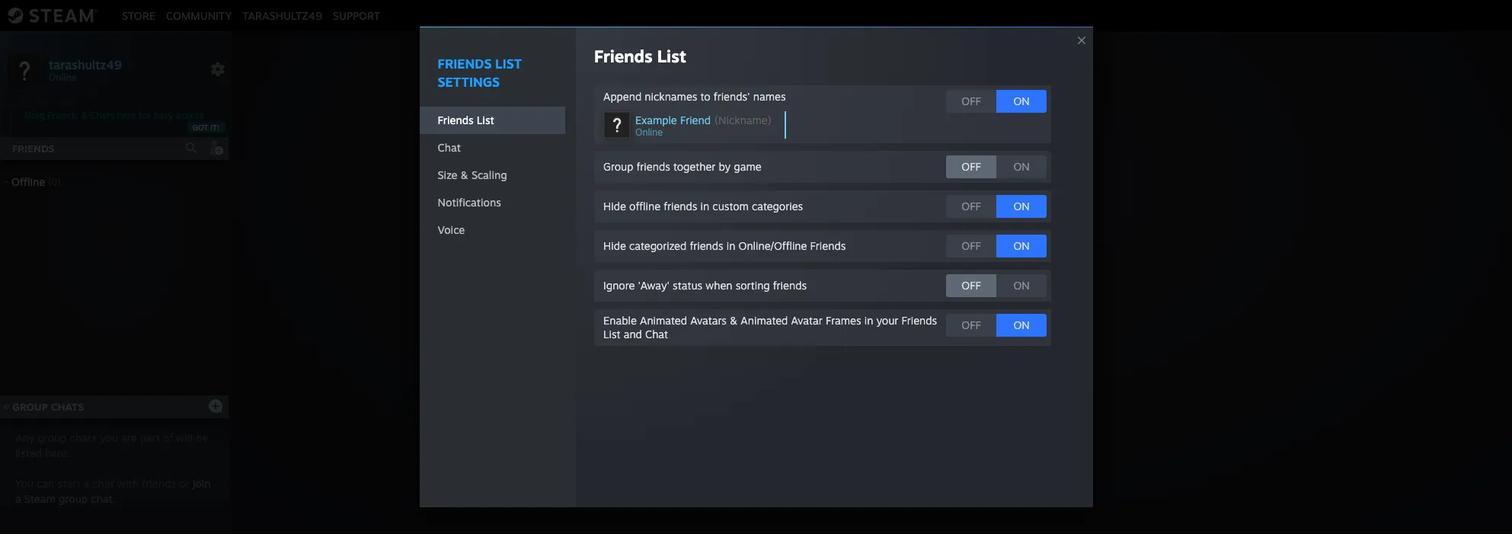 Task type: describe. For each thing, give the bounding box(es) containing it.
2 on from the top
[[1014, 160, 1030, 173]]

names
[[754, 90, 786, 103]]

listed
[[15, 447, 42, 460]]

hide categorized friends in online/offline friends
[[604, 239, 846, 252]]

here.
[[45, 447, 70, 460]]

size
[[438, 168, 458, 181]]

friends'
[[714, 90, 750, 103]]

friends inside "friends list settings"
[[438, 56, 492, 72]]

'away'
[[638, 279, 670, 292]]

group for group chats
[[12, 401, 48, 413]]

offline
[[11, 175, 45, 188]]

with
[[117, 477, 139, 490]]

)
[[768, 114, 772, 127]]

tarashultz49 link
[[237, 9, 328, 22]]

nickname
[[719, 114, 768, 127]]

click a friend or group chat to start!
[[769, 290, 977, 306]]

add a friend image
[[207, 139, 224, 156]]

1 vertical spatial chat
[[902, 290, 929, 306]]

online/offline
[[739, 239, 807, 252]]

friends down settings in the top of the page
[[438, 114, 474, 127]]

1 on from the top
[[1014, 95, 1030, 108]]

a for friend
[[799, 290, 806, 306]]

you
[[15, 477, 34, 490]]

status
[[673, 279, 703, 292]]

off for friends
[[962, 279, 982, 292]]

on for friends
[[1014, 239, 1030, 252]]

game
[[734, 160, 762, 173]]

chat
[[93, 477, 114, 490]]

1 horizontal spatial a
[[84, 477, 90, 490]]

of
[[163, 431, 173, 444]]

hide for hide offline friends in custom categories
[[604, 200, 626, 213]]

you can start a chat with friends or
[[15, 477, 193, 490]]

0 horizontal spatial &
[[81, 110, 88, 121]]

chats
[[70, 431, 97, 444]]

& inside enable animated avatars & animated avatar frames in your friends list and chat
[[730, 314, 738, 327]]

support
[[333, 9, 380, 22]]

in for online/offline
[[727, 239, 736, 252]]

example friend ( nickname ) online
[[636, 114, 772, 138]]

chat inside enable animated avatars & animated avatar frames in your friends list and chat
[[646, 328, 668, 341]]

support link
[[328, 9, 386, 22]]

and
[[624, 328, 642, 341]]

categories
[[752, 200, 803, 213]]

2 animated from the left
[[741, 314, 788, 327]]

sorting
[[736, 279, 770, 292]]

1 vertical spatial to
[[932, 290, 944, 306]]

for
[[139, 110, 151, 121]]

group inside join a steam group chat.
[[59, 492, 88, 505]]

friends right offline
[[664, 200, 698, 213]]

1 horizontal spatial tarashultz49
[[243, 9, 322, 22]]

append nicknames to friends' names
[[604, 90, 786, 103]]

1 vertical spatial friend
[[810, 290, 845, 306]]

0 horizontal spatial or
[[179, 477, 190, 490]]

1 horizontal spatial friends list
[[595, 46, 687, 66]]

can
[[37, 477, 54, 490]]

off for categories
[[962, 200, 982, 213]]

enable
[[604, 314, 637, 327]]

voice
[[438, 223, 465, 236]]

friends right sorting
[[773, 279, 807, 292]]

you
[[100, 431, 118, 444]]

offline
[[630, 200, 661, 213]]

list inside "friends list settings"
[[495, 56, 522, 72]]

frames
[[826, 314, 862, 327]]

nicknames
[[645, 90, 698, 103]]

append
[[604, 90, 642, 103]]

online
[[636, 127, 663, 138]]

create a group chat image
[[208, 398, 223, 413]]

community
[[166, 9, 232, 22]]

1 horizontal spatial or
[[849, 290, 861, 306]]

size & scaling
[[438, 168, 507, 181]]

friends up the append at the top of the page
[[595, 46, 653, 66]]

your
[[877, 314, 899, 327]]

1 vertical spatial group
[[864, 290, 899, 306]]

friends down online
[[637, 160, 671, 173]]



Task type: locate. For each thing, give the bounding box(es) containing it.
hide for hide categorized friends in online/offline friends
[[604, 239, 626, 252]]

0 vertical spatial in
[[701, 200, 710, 213]]

friends
[[637, 160, 671, 173], [664, 200, 698, 213], [690, 239, 724, 252], [773, 279, 807, 292], [142, 477, 176, 490]]

join
[[193, 477, 211, 490]]

list up nicknames
[[657, 46, 687, 66]]

0 vertical spatial group
[[38, 431, 67, 444]]

1 vertical spatial a
[[84, 477, 90, 490]]

on
[[1014, 95, 1030, 108], [1014, 160, 1030, 173], [1014, 200, 1030, 213], [1014, 239, 1030, 252], [1014, 279, 1030, 292], [1014, 319, 1030, 332]]

1 horizontal spatial friend
[[810, 290, 845, 306]]

1 animated from the left
[[640, 314, 687, 327]]

2 hide from the top
[[604, 239, 626, 252]]

on for avatar
[[1014, 319, 1030, 332]]

6 off from the top
[[962, 319, 982, 332]]

manage friends list settings image
[[210, 62, 226, 77]]

any group chats you are part of will be listed here.
[[15, 431, 208, 460]]

a left chat
[[84, 477, 90, 490]]

friends right 'drag'
[[47, 110, 78, 121]]

group up here.
[[38, 431, 67, 444]]

friends list settings
[[438, 56, 522, 90]]

friends right with at the bottom of page
[[142, 477, 176, 490]]

easy
[[153, 110, 173, 121]]

0 horizontal spatial group
[[12, 401, 48, 413]]

friends right online/offline
[[811, 239, 846, 252]]

hide left offline
[[604, 200, 626, 213]]

0 horizontal spatial chats
[[51, 401, 84, 413]]

a down you
[[15, 492, 21, 505]]

store
[[122, 9, 155, 22]]

in for custom
[[701, 200, 710, 213]]

2 vertical spatial in
[[865, 314, 874, 327]]

in
[[701, 200, 710, 213], [727, 239, 736, 252], [865, 314, 874, 327]]

avatars
[[691, 314, 727, 327]]

off for avatar
[[962, 319, 982, 332]]

a right click
[[799, 290, 806, 306]]

in left your
[[865, 314, 874, 327]]

1 horizontal spatial in
[[727, 239, 736, 252]]

1 horizontal spatial to
[[932, 290, 944, 306]]

enable animated avatars & animated avatar frames in your friends list and chat
[[604, 314, 938, 341]]

friends up ignore 'away' status when sorting friends
[[690, 239, 724, 252]]

group up your
[[864, 290, 899, 306]]

list down enable
[[604, 328, 621, 341]]

or left 'join'
[[179, 477, 190, 490]]

search my friends list image
[[184, 141, 198, 155]]

2 horizontal spatial a
[[799, 290, 806, 306]]

friends down 'drag'
[[12, 143, 55, 155]]

friend inside example friend ( nickname ) online
[[681, 114, 711, 127]]

0 horizontal spatial chat
[[438, 141, 461, 154]]

0 horizontal spatial tarashultz49
[[49, 57, 122, 72]]

2 vertical spatial chat
[[646, 328, 668, 341]]

chat right and
[[646, 328, 668, 341]]

tarashultz49 left support link
[[243, 9, 322, 22]]

0 vertical spatial friends list
[[595, 46, 687, 66]]

friend
[[681, 114, 711, 127], [810, 290, 845, 306]]

& right avatars
[[730, 314, 738, 327]]

0 vertical spatial group
[[604, 160, 634, 173]]

friends
[[595, 46, 653, 66], [438, 56, 492, 72], [47, 110, 78, 121], [438, 114, 474, 127], [12, 143, 55, 155], [811, 239, 846, 252], [902, 314, 938, 327]]

chat.
[[91, 492, 116, 505]]

2 horizontal spatial group
[[864, 290, 899, 306]]

0 horizontal spatial a
[[15, 492, 21, 505]]

example
[[636, 114, 677, 127]]

0 vertical spatial chats
[[90, 110, 114, 121]]

will
[[176, 431, 193, 444]]

tarashultz49
[[243, 9, 322, 22], [49, 57, 122, 72]]

in down the custom
[[727, 239, 736, 252]]

friend left (
[[681, 114, 711, 127]]

0 vertical spatial to
[[701, 90, 711, 103]]

0 horizontal spatial friend
[[681, 114, 711, 127]]

off for friends
[[962, 239, 982, 252]]

group
[[604, 160, 634, 173], [864, 290, 899, 306], [12, 401, 48, 413]]

group for group friends together by game
[[604, 160, 634, 173]]

4 on from the top
[[1014, 239, 1030, 252]]

group up offline
[[604, 160, 634, 173]]

0 horizontal spatial friends list
[[438, 114, 494, 127]]

ignore
[[604, 279, 635, 292]]

chats up 'chats'
[[51, 401, 84, 413]]

group up any
[[12, 401, 48, 413]]

together
[[674, 160, 716, 173]]

2 vertical spatial group
[[12, 401, 48, 413]]

drag
[[25, 110, 45, 121]]

in left the custom
[[701, 200, 710, 213]]

group friends together by game
[[604, 160, 762, 173]]

1 vertical spatial hide
[[604, 239, 626, 252]]

animated down click
[[741, 314, 788, 327]]

1 vertical spatial in
[[727, 239, 736, 252]]

friend up frames
[[810, 290, 845, 306]]

a
[[799, 290, 806, 306], [84, 477, 90, 490], [15, 492, 21, 505]]

1 vertical spatial friends list
[[438, 114, 494, 127]]

here
[[117, 110, 136, 121]]

or up frames
[[849, 290, 861, 306]]

to
[[701, 90, 711, 103], [932, 290, 944, 306]]

avatar
[[792, 314, 823, 327]]

& left here
[[81, 110, 88, 121]]

to left friends'
[[701, 90, 711, 103]]

steam
[[24, 492, 56, 505]]

chats
[[90, 110, 114, 121], [51, 401, 84, 413]]

0 vertical spatial &
[[81, 110, 88, 121]]

1 vertical spatial chats
[[51, 401, 84, 413]]

0 vertical spatial chat
[[438, 141, 461, 154]]

2 vertical spatial a
[[15, 492, 21, 505]]

list up settings in the top of the page
[[495, 56, 522, 72]]

2 horizontal spatial chat
[[902, 290, 929, 306]]

1 off from the top
[[962, 95, 982, 108]]

friends inside enable animated avatars & animated avatar frames in your friends list and chat
[[902, 314, 938, 327]]

be
[[196, 431, 208, 444]]

0 horizontal spatial animated
[[640, 314, 687, 327]]

&
[[81, 110, 88, 121], [461, 168, 469, 181], [730, 314, 738, 327]]

animated
[[640, 314, 687, 327], [741, 314, 788, 327]]

part
[[140, 431, 160, 444]]

1 hide from the top
[[604, 200, 626, 213]]

1 horizontal spatial group
[[604, 160, 634, 173]]

list inside enable animated avatars & animated avatar frames in your friends list and chat
[[604, 328, 621, 341]]

1 horizontal spatial chat
[[646, 328, 668, 341]]

0 vertical spatial hide
[[604, 200, 626, 213]]

0 vertical spatial or
[[849, 290, 861, 306]]

3 on from the top
[[1014, 200, 1030, 213]]

hide up ignore
[[604, 239, 626, 252]]

tarashultz49 up drag friends & chats here for easy access
[[49, 57, 122, 72]]

by
[[719, 160, 731, 173]]

to left the start!
[[932, 290, 944, 306]]

on for categories
[[1014, 200, 1030, 213]]

click
[[769, 290, 796, 306]]

friends list
[[595, 46, 687, 66], [438, 114, 494, 127]]

4 off from the top
[[962, 239, 982, 252]]

categorized
[[630, 239, 687, 252]]

hide offline friends in custom categories
[[604, 200, 803, 213]]

are
[[121, 431, 137, 444]]

friends list down settings in the top of the page
[[438, 114, 494, 127]]

1 vertical spatial tarashultz49
[[49, 57, 122, 72]]

animated up and
[[640, 314, 687, 327]]

any
[[15, 431, 35, 444]]

6 on from the top
[[1014, 319, 1030, 332]]

chat
[[438, 141, 461, 154], [902, 290, 929, 306], [646, 328, 668, 341]]

notifications
[[438, 196, 501, 209]]

scaling
[[472, 168, 507, 181]]

group chats
[[12, 401, 84, 413]]

& right size
[[461, 168, 469, 181]]

3 off from the top
[[962, 200, 982, 213]]

friends right your
[[902, 314, 938, 327]]

friends up settings in the top of the page
[[438, 56, 492, 72]]

off
[[962, 95, 982, 108], [962, 160, 982, 173], [962, 200, 982, 213], [962, 239, 982, 252], [962, 279, 982, 292], [962, 319, 982, 332]]

start
[[57, 477, 80, 490]]

settings
[[438, 74, 500, 90]]

0 horizontal spatial in
[[701, 200, 710, 213]]

1 vertical spatial or
[[179, 477, 190, 490]]

group down start
[[59, 492, 88, 505]]

1 horizontal spatial &
[[461, 168, 469, 181]]

2 off from the top
[[962, 160, 982, 173]]

1 vertical spatial group
[[59, 492, 88, 505]]

chats left here
[[90, 110, 114, 121]]

2 horizontal spatial &
[[730, 314, 738, 327]]

5 off from the top
[[962, 279, 982, 292]]

custom
[[713, 200, 749, 213]]

join a steam group chat. link
[[15, 477, 211, 505]]

1 horizontal spatial chats
[[90, 110, 114, 121]]

a inside join a steam group chat.
[[15, 492, 21, 505]]

or
[[849, 290, 861, 306], [179, 477, 190, 490]]

5 on from the top
[[1014, 279, 1030, 292]]

chat up size
[[438, 141, 461, 154]]

2 vertical spatial &
[[730, 314, 738, 327]]

list
[[657, 46, 687, 66], [495, 56, 522, 72], [477, 114, 494, 127], [604, 328, 621, 341]]

0 vertical spatial friend
[[681, 114, 711, 127]]

chat left the start!
[[902, 290, 929, 306]]

friends list up the append at the top of the page
[[595, 46, 687, 66]]

hide
[[604, 200, 626, 213], [604, 239, 626, 252]]

on for friends
[[1014, 279, 1030, 292]]

2 horizontal spatial in
[[865, 314, 874, 327]]

group inside any group chats you are part of will be listed here.
[[38, 431, 67, 444]]

a for steam
[[15, 492, 21, 505]]

ignore 'away' status when sorting friends
[[604, 279, 807, 292]]

join a steam group chat.
[[15, 477, 211, 505]]

1 vertical spatial &
[[461, 168, 469, 181]]

0 horizontal spatial to
[[701, 90, 711, 103]]

in inside enable animated avatars & animated avatar frames in your friends list and chat
[[865, 314, 874, 327]]

(
[[715, 114, 719, 127]]

0 vertical spatial tarashultz49
[[243, 9, 322, 22]]

community link
[[161, 9, 237, 22]]

list down settings in the top of the page
[[477, 114, 494, 127]]

access
[[176, 110, 204, 121]]

1 horizontal spatial animated
[[741, 314, 788, 327]]

when
[[706, 279, 733, 292]]

start!
[[947, 290, 977, 306]]

group
[[38, 431, 67, 444], [59, 492, 88, 505]]

store link
[[117, 9, 161, 22]]

drag friends & chats here for easy access
[[25, 110, 204, 121]]

0 vertical spatial a
[[799, 290, 806, 306]]

collapse chats list image
[[0, 404, 18, 410]]



Task type: vqa. For each thing, say whether or not it's contained in the screenshot.
Invite to group chat
no



